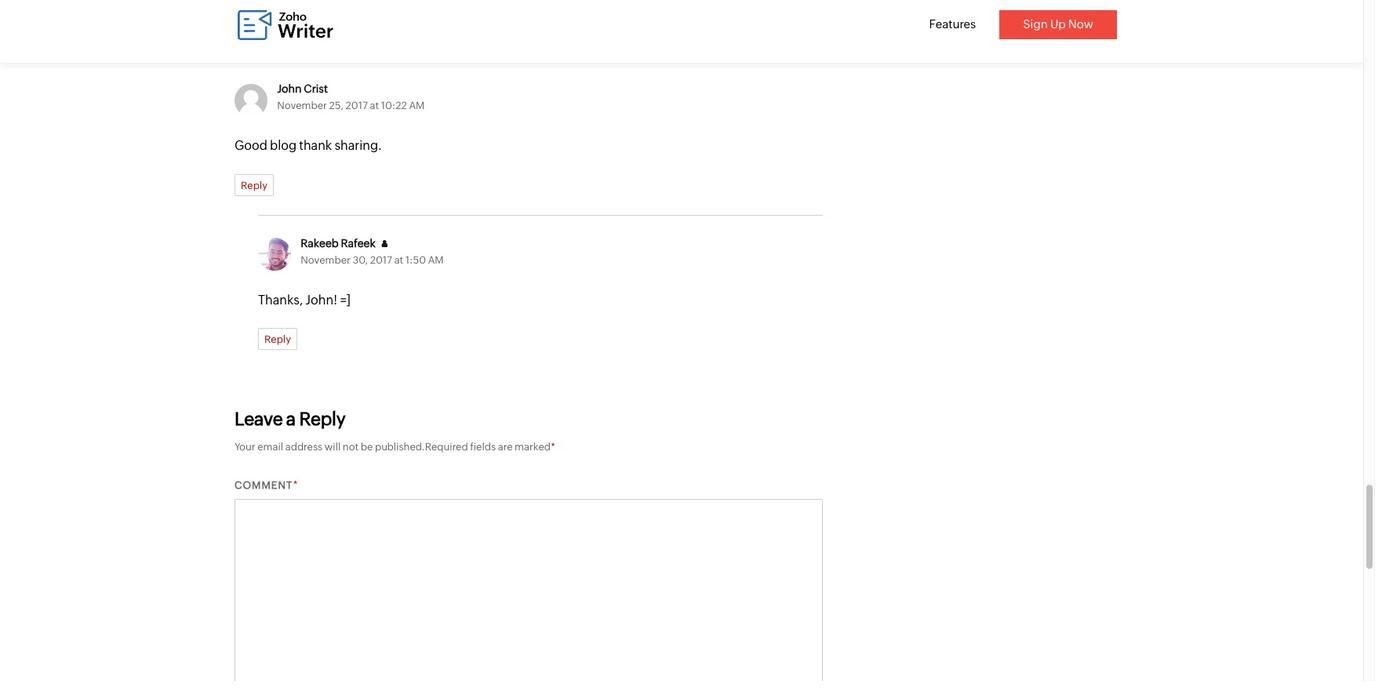 Task type: vqa. For each thing, say whether or not it's contained in the screenshot.
Sales productivity tips and tools from experts to get more done in less time image
no



Task type: locate. For each thing, give the bounding box(es) containing it.
0 horizontal spatial 2017
[[346, 100, 368, 112]]

1 horizontal spatial am
[[428, 254, 444, 266]]

published.
[[375, 441, 425, 453]]

0 horizontal spatial am
[[409, 100, 425, 112]]

thank
[[299, 138, 332, 153]]

features
[[930, 17, 977, 31]]

1 vertical spatial 2017
[[370, 254, 392, 266]]

1 horizontal spatial 2017
[[370, 254, 392, 266]]

required
[[425, 441, 468, 453]]

at for good blog thank sharing.
[[370, 100, 379, 112]]

1:50
[[406, 254, 426, 266]]

1 vertical spatial november
[[301, 254, 351, 266]]

reply link
[[258, 20, 297, 42], [235, 174, 274, 196], [258, 328, 297, 350]]

good
[[235, 138, 267, 153]]

1 vertical spatial *
[[293, 479, 298, 491]]

0 vertical spatial am
[[409, 100, 425, 112]]

features link
[[930, 17, 977, 31]]

am
[[409, 100, 425, 112], [428, 254, 444, 266]]

fields
[[470, 441, 496, 453]]

reply
[[265, 25, 291, 37], [241, 179, 268, 191], [265, 334, 291, 346], [299, 409, 346, 429]]

0 vertical spatial reply link
[[258, 20, 297, 42]]

reply link for good
[[235, 174, 274, 196]]

good blog thank sharing.
[[235, 138, 382, 153]]

address
[[285, 441, 323, 453]]

2017 for thank
[[346, 100, 368, 112]]

john!
[[306, 293, 338, 307]]

november down john crist
[[277, 100, 327, 112]]

reply link down thanks,
[[258, 328, 297, 350]]

rakeeb rafeek
[[301, 237, 376, 249]]

0 vertical spatial november
[[277, 100, 327, 112]]

0 vertical spatial at
[[370, 100, 379, 112]]

1 horizontal spatial *
[[551, 441, 556, 453]]

25,
[[329, 100, 344, 112]]

1 horizontal spatial at
[[395, 254, 404, 266]]

november down rakeeb
[[301, 254, 351, 266]]

reply link down good
[[235, 174, 274, 196]]

2017 right 25,
[[346, 100, 368, 112]]

at for thanks, john! =]
[[395, 254, 404, 266]]

thanks,
[[258, 293, 303, 307]]

* right are
[[551, 441, 556, 453]]

reply up will
[[299, 409, 346, 429]]

reply up john
[[265, 25, 291, 37]]

am right 1:50
[[428, 254, 444, 266]]

2017 right 30,
[[370, 254, 392, 266]]

not
[[343, 441, 359, 453]]

rakeeb
[[301, 237, 339, 249]]

now
[[1069, 17, 1094, 31]]

comment
[[235, 480, 293, 491]]

reply link up john
[[258, 20, 297, 42]]

john crist
[[277, 82, 328, 95]]

november
[[277, 100, 327, 112], [301, 254, 351, 266]]

*
[[551, 441, 556, 453], [293, 479, 298, 491]]

1 vertical spatial reply link
[[235, 174, 274, 196]]

0 vertical spatial 2017
[[346, 100, 368, 112]]

comment *
[[235, 479, 298, 491]]

2 vertical spatial reply link
[[258, 328, 297, 350]]

at
[[370, 100, 379, 112], [395, 254, 404, 266]]

0 horizontal spatial at
[[370, 100, 379, 112]]

november 25, 2017 at 10:22 am link
[[277, 100, 425, 112]]

1 vertical spatial at
[[395, 254, 404, 266]]

your email address will not be published. required fields are marked *
[[235, 441, 556, 453]]

2017
[[346, 100, 368, 112], [370, 254, 392, 266]]

sign up now link
[[1000, 10, 1118, 39]]

* down the address
[[293, 479, 298, 491]]

1 vertical spatial am
[[428, 254, 444, 266]]

at left 1:50
[[395, 254, 404, 266]]

your
[[235, 441, 256, 453]]

at left 10:22
[[370, 100, 379, 112]]

am right 10:22
[[409, 100, 425, 112]]

leave a reply
[[235, 409, 346, 429]]

2017 for =]
[[370, 254, 392, 266]]



Task type: describe. For each thing, give the bounding box(es) containing it.
november 30, 2017 at 1:50 am
[[301, 254, 444, 266]]

am for good blog thank sharing.
[[409, 100, 425, 112]]

are
[[498, 441, 513, 453]]

marked
[[515, 441, 551, 453]]

sign up now
[[1024, 17, 1094, 31]]

0 vertical spatial *
[[551, 441, 556, 453]]

am for thanks, john! =]
[[428, 254, 444, 266]]

=]
[[340, 293, 351, 307]]

reply link for thanks,
[[258, 328, 297, 350]]

reply down thanks,
[[265, 334, 291, 346]]

0 horizontal spatial *
[[293, 479, 298, 491]]

blog
[[270, 138, 297, 153]]

leave
[[235, 409, 283, 429]]

sign
[[1024, 17, 1049, 31]]

rafeek
[[341, 237, 376, 249]]

Comment text field
[[235, 499, 823, 681]]

november 30, 2017 at 1:50 am link
[[301, 254, 444, 266]]

10:22
[[381, 100, 407, 112]]

30,
[[353, 254, 368, 266]]

a
[[286, 409, 296, 429]]

reply down good
[[241, 179, 268, 191]]

up
[[1051, 17, 1067, 31]]

thanks, john! =]
[[258, 293, 351, 307]]

november for john!
[[301, 254, 351, 266]]

be
[[361, 441, 373, 453]]

crist
[[304, 82, 328, 95]]

will
[[325, 441, 341, 453]]

november for blog
[[277, 100, 327, 112]]

john
[[277, 82, 302, 95]]

email
[[258, 441, 283, 453]]

sharing.
[[335, 138, 382, 153]]

november 25, 2017 at 10:22 am
[[277, 100, 425, 112]]



